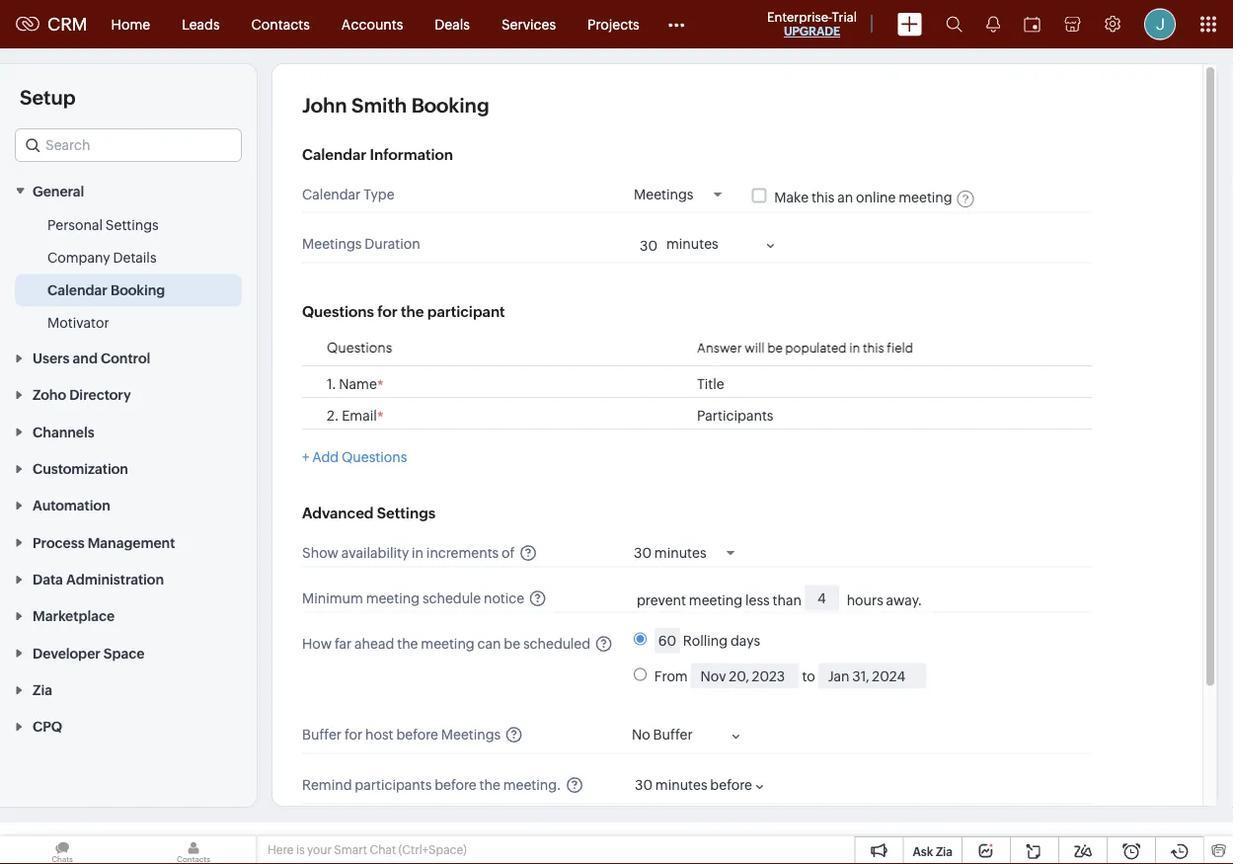 Task type: vqa. For each thing, say whether or not it's contained in the screenshot.
Developer Space
yes



Task type: describe. For each thing, give the bounding box(es) containing it.
1 horizontal spatial zia
[[936, 845, 953, 858]]

no buffer
[[632, 727, 693, 742]]

advanced
[[302, 505, 374, 522]]

+ add questions link
[[302, 449, 407, 465]]

online
[[856, 189, 896, 205]]

0 vertical spatial booking
[[412, 94, 490, 117]]

email
[[342, 408, 377, 424]]

participants
[[697, 408, 774, 424]]

company
[[47, 249, 110, 265]]

calendar booking
[[47, 282, 165, 298]]

before for 30
[[711, 777, 753, 793]]

meeting left 'can'
[[421, 636, 475, 651]]

hours away.
[[847, 593, 923, 608]]

calendar for calendar type
[[302, 186, 361, 202]]

crm
[[47, 14, 88, 34]]

is
[[296, 844, 305, 857]]

no
[[632, 727, 651, 742]]

calendar for calendar booking
[[47, 282, 108, 298]]

accounts
[[342, 16, 403, 32]]

here
[[268, 844, 294, 857]]

days
[[731, 633, 761, 648]]

signals image
[[987, 16, 1001, 33]]

deals link
[[419, 0, 486, 48]]

profile image
[[1145, 8, 1176, 40]]

cpq button
[[0, 708, 257, 745]]

ahead
[[355, 636, 395, 651]]

participant
[[427, 303, 505, 320]]

can
[[478, 636, 501, 651]]

control
[[101, 350, 150, 366]]

zia inside dropdown button
[[33, 682, 52, 698]]

trial
[[832, 9, 857, 24]]

details
[[113, 249, 157, 265]]

smith
[[352, 94, 407, 117]]

1
[[327, 376, 332, 392]]

prevent meeting less than
[[637, 593, 802, 608]]

projects link
[[572, 0, 656, 48]]

hours
[[847, 593, 884, 608]]

than
[[773, 593, 802, 608]]

meetings duration
[[302, 236, 421, 251]]

the for before
[[480, 777, 501, 793]]

company details link
[[47, 247, 157, 267]]

Meetings field
[[634, 185, 722, 202]]

meetings for meetings
[[634, 187, 694, 202]]

MMM D, YYYY text field
[[691, 663, 800, 689]]

of
[[502, 545, 515, 561]]

space
[[104, 645, 145, 661]]

1 . name
[[327, 376, 377, 392]]

2 . email
[[327, 408, 377, 424]]

services link
[[486, 0, 572, 48]]

process
[[33, 535, 85, 551]]

zoho directory
[[33, 387, 131, 403]]

duration
[[365, 236, 421, 251]]

name
[[339, 376, 377, 392]]

remind
[[302, 777, 352, 793]]

information
[[370, 146, 453, 163]]

settings for advanced settings
[[377, 505, 436, 522]]

meeting down show availability in increments of
[[366, 590, 420, 606]]

host
[[366, 727, 394, 742]]

0 vertical spatial the
[[401, 303, 424, 320]]

company details
[[47, 249, 157, 265]]

meeting right online
[[899, 189, 953, 205]]

meeting.
[[503, 777, 561, 793]]

0 horizontal spatial this
[[812, 189, 835, 205]]

calendar for calendar information
[[302, 146, 367, 163]]

MMM D, YYYY text field
[[819, 663, 927, 689]]

populated
[[786, 340, 847, 355]]

personal
[[47, 217, 103, 232]]

john smith booking
[[302, 94, 490, 117]]

developer
[[33, 645, 101, 661]]

ask
[[913, 845, 934, 858]]

meeting up rolling days at right
[[689, 593, 743, 608]]

1 horizontal spatial in
[[850, 340, 861, 355]]

settings for personal settings
[[106, 217, 159, 232]]

buffer for host before meetings
[[302, 727, 501, 742]]

rolling
[[683, 633, 728, 648]]

leads link
[[166, 0, 236, 48]]

show availability in increments of
[[302, 545, 515, 561]]

the for ahead
[[397, 636, 418, 651]]

contacts
[[251, 16, 310, 32]]

services
[[502, 16, 556, 32]]

and
[[73, 350, 98, 366]]

+
[[302, 449, 310, 465]]

30 for 30 minutes
[[634, 545, 652, 561]]

calendar image
[[1024, 16, 1041, 32]]

crm link
[[16, 14, 88, 34]]

zia button
[[0, 671, 257, 708]]

1 buffer from the left
[[302, 727, 342, 742]]

ask zia
[[913, 845, 953, 858]]

questions for questions for the participant
[[302, 303, 374, 320]]

accounts link
[[326, 0, 419, 48]]

enterprise-
[[767, 9, 832, 24]]

away.
[[887, 593, 923, 608]]

automation button
[[0, 487, 257, 524]]

process management button
[[0, 524, 257, 560]]

schedule
[[423, 590, 481, 606]]

calendar type
[[302, 186, 395, 202]]

+ add questions
[[302, 449, 407, 465]]

deals
[[435, 16, 470, 32]]

upgrade
[[784, 25, 841, 38]]

zoho directory button
[[0, 376, 257, 413]]



Task type: locate. For each thing, give the bounding box(es) containing it.
zia
[[33, 682, 52, 698], [936, 845, 953, 858]]

(ctrl+space)
[[399, 844, 467, 857]]

1 horizontal spatial buffer
[[653, 727, 693, 742]]

0 vertical spatial settings
[[106, 217, 159, 232]]

marketplace button
[[0, 597, 257, 634]]

from
[[655, 668, 688, 684]]

. for 2
[[335, 408, 339, 424]]

data administration
[[33, 572, 164, 587]]

increments
[[427, 545, 499, 561]]

advanced settings
[[302, 505, 436, 522]]

answer will be populated in this field
[[697, 340, 914, 355]]

questions up name
[[327, 340, 392, 356]]

1 vertical spatial 30
[[635, 777, 653, 793]]

calendar left type
[[302, 186, 361, 202]]

0 vertical spatial calendar
[[302, 146, 367, 163]]

for down duration
[[377, 303, 398, 320]]

general
[[33, 183, 84, 199]]

0 horizontal spatial buffer
[[302, 727, 342, 742]]

calendar inside general region
[[47, 282, 108, 298]]

here is your smart chat (ctrl+space)
[[268, 844, 467, 857]]

leads
[[182, 16, 220, 32]]

general button
[[0, 172, 257, 209]]

30 for 30 minutes before
[[635, 777, 653, 793]]

questions
[[302, 303, 374, 320], [327, 340, 392, 356], [342, 449, 407, 465]]

contacts link
[[236, 0, 326, 48]]

buffer up remind
[[302, 727, 342, 742]]

settings inside general region
[[106, 217, 159, 232]]

2 vertical spatial minutes
[[656, 777, 708, 793]]

data
[[33, 572, 63, 587]]

far
[[335, 636, 352, 651]]

profile element
[[1133, 0, 1188, 48]]

management
[[88, 535, 175, 551]]

booking up information
[[412, 94, 490, 117]]

0 vertical spatial minutes
[[667, 236, 719, 251]]

an
[[838, 189, 854, 205]]

calendar booking link
[[47, 280, 165, 300]]

questions for questions
[[327, 340, 392, 356]]

minimum meeting schedule notice
[[302, 590, 525, 606]]

for for questions
[[377, 303, 398, 320]]

. for 1
[[332, 376, 336, 392]]

channels
[[33, 424, 95, 440]]

buffer
[[302, 727, 342, 742], [653, 727, 693, 742]]

1 vertical spatial this
[[863, 340, 885, 355]]

be right will
[[768, 340, 783, 355]]

zoho
[[33, 387, 66, 403]]

30
[[634, 545, 652, 561], [635, 777, 653, 793]]

users
[[33, 350, 70, 366]]

booking down details on the left of the page
[[111, 282, 165, 298]]

participants
[[355, 777, 432, 793]]

0 vertical spatial zia
[[33, 682, 52, 698]]

make this an online meeting
[[775, 189, 953, 205]]

1 vertical spatial booking
[[111, 282, 165, 298]]

0 vertical spatial meetings
[[634, 187, 694, 202]]

30 inside field
[[634, 545, 652, 561]]

home link
[[95, 0, 166, 48]]

1 vertical spatial for
[[345, 727, 363, 742]]

1 vertical spatial minutes
[[655, 545, 707, 561]]

less
[[746, 593, 770, 608]]

calendar information
[[302, 146, 453, 163]]

zia right ask
[[936, 845, 953, 858]]

0 vertical spatial for
[[377, 303, 398, 320]]

minutes for 30 minutes
[[655, 545, 707, 561]]

30 minutes
[[634, 545, 707, 561]]

1 horizontal spatial meetings
[[441, 727, 501, 742]]

before
[[396, 727, 438, 742], [435, 777, 477, 793], [711, 777, 753, 793]]

questions down 'meetings duration' at the top left of page
[[302, 303, 374, 320]]

settings
[[106, 217, 159, 232], [377, 505, 436, 522]]

marketplace
[[33, 608, 115, 624]]

channels button
[[0, 413, 257, 450]]

Other Modules field
[[656, 8, 698, 40]]

calendar
[[302, 146, 367, 163], [302, 186, 361, 202], [47, 282, 108, 298]]

minutes
[[667, 236, 719, 251], [655, 545, 707, 561], [656, 777, 708, 793]]

availability
[[342, 545, 409, 561]]

answer
[[697, 340, 742, 355]]

1 horizontal spatial this
[[863, 340, 885, 355]]

general region
[[0, 209, 257, 339]]

add
[[312, 449, 339, 465]]

30 down no
[[635, 777, 653, 793]]

questions down email
[[342, 449, 407, 465]]

settings up details on the left of the page
[[106, 217, 159, 232]]

be
[[768, 340, 783, 355], [504, 636, 521, 651]]

motivator
[[47, 314, 109, 330]]

1 horizontal spatial booking
[[412, 94, 490, 117]]

users and control
[[33, 350, 150, 366]]

will
[[745, 340, 765, 355]]

1 vertical spatial the
[[397, 636, 418, 651]]

questions for the participant
[[302, 303, 505, 320]]

how far ahead the meeting can be scheduled
[[302, 636, 591, 651]]

1 vertical spatial zia
[[936, 845, 953, 858]]

meetings inside field
[[634, 187, 694, 202]]

contacts image
[[131, 837, 256, 864]]

0 vertical spatial 30
[[634, 545, 652, 561]]

users and control button
[[0, 339, 257, 376]]

0 horizontal spatial zia
[[33, 682, 52, 698]]

in right populated
[[850, 340, 861, 355]]

notice
[[484, 590, 525, 606]]

30 minutes field
[[634, 544, 735, 561]]

0 horizontal spatial settings
[[106, 217, 159, 232]]

in right availability at the bottom left
[[412, 545, 424, 561]]

1 vertical spatial meetings
[[302, 236, 362, 251]]

None field
[[15, 128, 242, 162]]

calendar up calendar type
[[302, 146, 367, 163]]

process management
[[33, 535, 175, 551]]

minutes up the prevent
[[655, 545, 707, 561]]

0 vertical spatial .
[[332, 376, 336, 392]]

search element
[[934, 0, 975, 48]]

None text field
[[655, 628, 680, 653]]

0 vertical spatial in
[[850, 340, 861, 355]]

0 horizontal spatial booking
[[111, 282, 165, 298]]

show
[[302, 545, 339, 561]]

2 buffer from the left
[[653, 727, 693, 742]]

None radio
[[634, 633, 647, 646], [634, 668, 647, 681], [634, 633, 647, 646], [634, 668, 647, 681]]

1 vertical spatial questions
[[327, 340, 392, 356]]

1 horizontal spatial settings
[[377, 505, 436, 522]]

the left the meeting.
[[480, 777, 501, 793]]

administration
[[66, 572, 164, 587]]

1 vertical spatial settings
[[377, 505, 436, 522]]

0 vertical spatial this
[[812, 189, 835, 205]]

for left host
[[345, 727, 363, 742]]

2 vertical spatial questions
[[342, 449, 407, 465]]

1 vertical spatial calendar
[[302, 186, 361, 202]]

search image
[[946, 16, 963, 33]]

automation
[[33, 498, 110, 514]]

zia up cpq
[[33, 682, 52, 698]]

30 up the prevent
[[634, 545, 652, 561]]

settings up show availability in increments of
[[377, 505, 436, 522]]

1 horizontal spatial for
[[377, 303, 398, 320]]

1 vertical spatial in
[[412, 545, 424, 561]]

meetings for meetings duration
[[302, 236, 362, 251]]

john
[[302, 94, 347, 117]]

None text field
[[630, 233, 665, 258], [805, 585, 839, 611], [630, 233, 665, 258], [805, 585, 839, 611]]

setup
[[20, 86, 76, 109]]

projects
[[588, 16, 640, 32]]

2 vertical spatial calendar
[[47, 282, 108, 298]]

before for remind
[[435, 777, 477, 793]]

minimum
[[302, 590, 363, 606]]

create menu image
[[898, 12, 923, 36]]

the right the ahead
[[397, 636, 418, 651]]

0 vertical spatial questions
[[302, 303, 374, 320]]

1 vertical spatial .
[[335, 408, 339, 424]]

scheduled
[[523, 636, 591, 651]]

booking inside general region
[[111, 282, 165, 298]]

minutes inside field
[[655, 545, 707, 561]]

personal settings link
[[47, 215, 159, 234]]

minutes down 'no buffer'
[[656, 777, 708, 793]]

type
[[364, 186, 395, 202]]

1 horizontal spatial be
[[768, 340, 783, 355]]

this left field
[[863, 340, 885, 355]]

. left name
[[332, 376, 336, 392]]

smart
[[334, 844, 367, 857]]

be right 'can'
[[504, 636, 521, 651]]

title
[[697, 376, 725, 392]]

home
[[111, 16, 150, 32]]

rolling days
[[683, 633, 761, 648]]

developer space
[[33, 645, 145, 661]]

0 vertical spatial be
[[768, 340, 783, 355]]

buffer right no
[[653, 727, 693, 742]]

the
[[401, 303, 424, 320], [397, 636, 418, 651], [480, 777, 501, 793]]

2 horizontal spatial meetings
[[634, 187, 694, 202]]

chats image
[[0, 837, 124, 864]]

the left participant
[[401, 303, 424, 320]]

0 horizontal spatial for
[[345, 727, 363, 742]]

.
[[332, 376, 336, 392], [335, 408, 339, 424]]

2
[[327, 408, 335, 424]]

signals element
[[975, 0, 1012, 48]]

0 horizontal spatial in
[[412, 545, 424, 561]]

minutes for 30 minutes before
[[656, 777, 708, 793]]

for for buffer
[[345, 727, 363, 742]]

data administration button
[[0, 560, 257, 597]]

2 vertical spatial meetings
[[441, 727, 501, 742]]

2 vertical spatial the
[[480, 777, 501, 793]]

minutes down meetings field
[[667, 236, 719, 251]]

1 vertical spatial be
[[504, 636, 521, 651]]

create menu element
[[886, 0, 934, 48]]

calendar up motivator link
[[47, 282, 108, 298]]

0 horizontal spatial be
[[504, 636, 521, 651]]

this left an
[[812, 189, 835, 205]]

prevent
[[637, 593, 686, 608]]

Search text field
[[16, 129, 241, 161]]

0 horizontal spatial meetings
[[302, 236, 362, 251]]

. left email
[[335, 408, 339, 424]]



